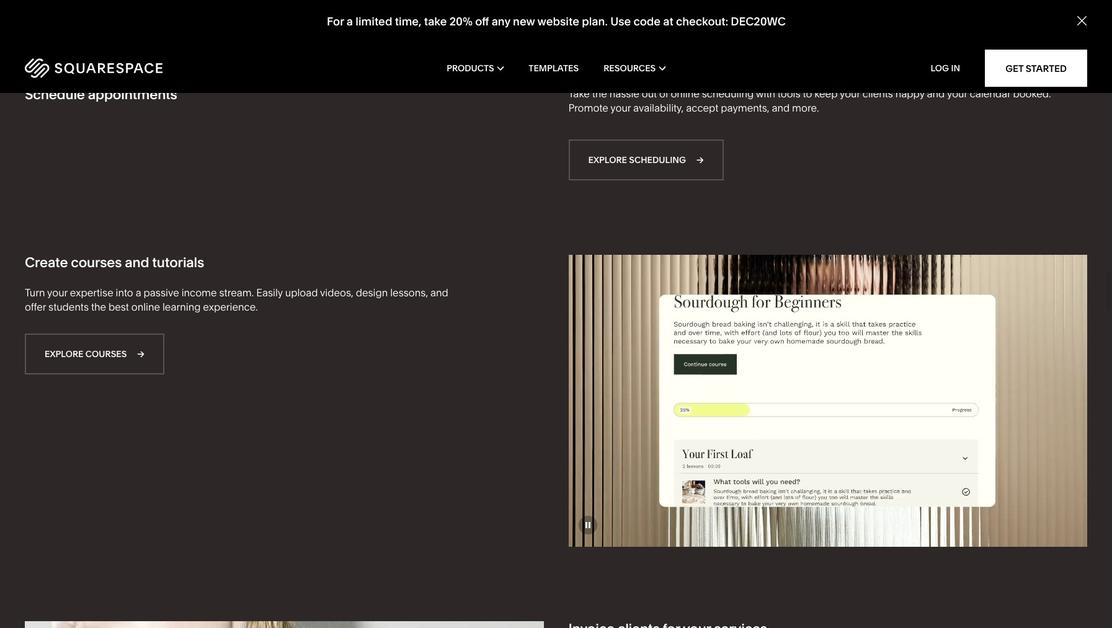 Task type: locate. For each thing, give the bounding box(es) containing it.
a right into
[[136, 287, 141, 299]]

20%
[[449, 14, 472, 29]]

of
[[659, 88, 668, 100]]

and inside turn your expertise into a passive income stream. easily upload videos, design lessons, and offer students the best online learning experience.
[[430, 287, 448, 299]]

upload
[[285, 287, 318, 299]]

checkout:
[[676, 14, 728, 29]]

log             in
[[931, 63, 960, 74]]

explore
[[588, 154, 627, 166], [45, 349, 83, 360]]

online right of at top
[[671, 88, 700, 100]]

log             in link
[[931, 63, 960, 74]]

0 vertical spatial online
[[671, 88, 700, 100]]

take
[[568, 88, 590, 100]]

1 horizontal spatial the
[[592, 88, 607, 100]]

→ right scheduling at the top of the page
[[697, 154, 704, 166]]

more.
[[792, 101, 819, 114]]

→ right courses
[[137, 349, 144, 360]]

plan.
[[582, 14, 607, 29]]

a fitness brand website with off-white background, maroon text, and a woman working out, offering scheduling capabilities with fitness professionals. image
[[0, 0, 1112, 87]]

the
[[592, 88, 607, 100], [91, 301, 106, 313]]

the down 'expertise' on the left top of page
[[91, 301, 106, 313]]

design
[[356, 287, 388, 299]]

explore for explore courses
[[45, 349, 83, 360]]

your
[[840, 88, 860, 100], [947, 88, 968, 100], [611, 101, 631, 114], [47, 287, 68, 299]]

1 vertical spatial →
[[137, 349, 144, 360]]

create courses and tutorials
[[25, 254, 204, 271]]

income
[[182, 287, 217, 299]]

a right for
[[346, 14, 353, 29]]

get started
[[1006, 62, 1067, 74]]

resources
[[604, 63, 656, 74]]

and up into
[[125, 254, 149, 271]]

courses
[[71, 254, 122, 271]]

0 vertical spatial →
[[697, 154, 704, 166]]

and down log
[[927, 88, 945, 100]]

availability,
[[633, 101, 684, 114]]

tutorials
[[152, 254, 204, 271]]

schedule appointments
[[25, 86, 177, 103]]

online down passive
[[131, 301, 160, 313]]

best
[[108, 301, 129, 313]]

scheduling
[[629, 154, 686, 166]]

0 horizontal spatial online
[[131, 301, 160, 313]]

off
[[475, 14, 489, 29]]

0 horizontal spatial →
[[137, 349, 144, 360]]

a
[[346, 14, 353, 29], [136, 287, 141, 299]]

→ for explore courses
[[137, 349, 144, 360]]

to
[[803, 88, 812, 100]]

accept
[[686, 101, 718, 114]]

1 horizontal spatial online
[[671, 88, 700, 100]]

learning
[[162, 301, 201, 313]]

started
[[1026, 62, 1067, 74]]

get
[[1006, 62, 1024, 74]]

squarespace logo image
[[25, 58, 163, 78]]

the inside take the hassle out of online scheduling with tools to keep your clients happy and your calendar booked. promote your availability, accept payments, and more.
[[592, 88, 607, 100]]

1 vertical spatial online
[[131, 301, 160, 313]]

for
[[327, 14, 344, 29]]

1 vertical spatial the
[[91, 301, 106, 313]]

1 horizontal spatial a
[[346, 14, 353, 29]]

→
[[697, 154, 704, 166], [137, 349, 144, 360]]

students
[[48, 301, 89, 313]]

1 vertical spatial explore
[[45, 349, 83, 360]]

0 horizontal spatial explore
[[45, 349, 83, 360]]

resources button
[[604, 43, 665, 93]]

explore left scheduling at the top of the page
[[588, 154, 627, 166]]

0 vertical spatial the
[[592, 88, 607, 100]]

clients
[[863, 88, 893, 100]]

products button
[[447, 43, 504, 93]]

1 vertical spatial a
[[136, 287, 141, 299]]

your up "students"
[[47, 287, 68, 299]]

for a limited time, take 20% off any new website plan. use code at checkout: dec20wc
[[327, 14, 786, 29]]

1 horizontal spatial explore
[[588, 154, 627, 166]]

1 horizontal spatial →
[[697, 154, 704, 166]]

the up "promote" at the right of page
[[592, 88, 607, 100]]

explore left courses
[[45, 349, 83, 360]]

scheduling
[[702, 88, 754, 100]]

online inside take the hassle out of online scheduling with tools to keep your clients happy and your calendar booked. promote your availability, accept payments, and more.
[[671, 88, 700, 100]]

0 horizontal spatial a
[[136, 287, 141, 299]]

online
[[671, 88, 700, 100], [131, 301, 160, 313]]

and right lessons,
[[430, 287, 448, 299]]

and
[[927, 88, 945, 100], [772, 101, 790, 114], [125, 254, 149, 271], [430, 287, 448, 299]]

time,
[[395, 14, 421, 29]]

explore for explore scheduling
[[588, 154, 627, 166]]

0 vertical spatial explore
[[588, 154, 627, 166]]

0 horizontal spatial the
[[91, 301, 106, 313]]

appointments
[[88, 86, 177, 103]]

keep
[[815, 88, 838, 100]]

lessons,
[[390, 287, 428, 299]]



Task type: vqa. For each thing, say whether or not it's contained in the screenshot.
right "Explore"
yes



Task type: describe. For each thing, give the bounding box(es) containing it.
out
[[642, 88, 657, 100]]

templates link
[[529, 43, 579, 93]]

with
[[756, 88, 775, 100]]

passive
[[144, 287, 179, 299]]

calendar
[[970, 88, 1011, 100]]

website
[[537, 14, 579, 29]]

your down in on the top right of the page
[[947, 88, 968, 100]]

videos,
[[320, 287, 353, 299]]

limited
[[355, 14, 392, 29]]

the inside turn your expertise into a passive income stream. easily upload videos, design lessons, and offer students the best online learning experience.
[[91, 301, 106, 313]]

take
[[424, 14, 447, 29]]

schedule
[[25, 86, 85, 103]]

your down hassle
[[611, 101, 631, 114]]

dec20wc
[[731, 14, 786, 29]]

experience.
[[203, 301, 258, 313]]

new
[[513, 14, 535, 29]]

in
[[951, 63, 960, 74]]

use
[[610, 14, 631, 29]]

into
[[116, 287, 133, 299]]

stream.
[[219, 287, 254, 299]]

log
[[931, 63, 949, 74]]

turn
[[25, 287, 45, 299]]

pause video image
[[578, 516, 597, 535]]

your inside turn your expertise into a passive income stream. easily upload videos, design lessons, and offer students the best online learning experience.
[[47, 287, 68, 299]]

→ for explore scheduling
[[697, 154, 704, 166]]

and down tools
[[772, 101, 790, 114]]

code
[[633, 14, 660, 29]]

any
[[491, 14, 510, 29]]

payments,
[[721, 101, 769, 114]]

online inside turn your expertise into a passive income stream. easily upload videos, design lessons, and offer students the best online learning experience.
[[131, 301, 160, 313]]

tools
[[778, 88, 801, 100]]

courses
[[85, 349, 127, 360]]

hassle
[[610, 88, 639, 100]]

at
[[663, 14, 673, 29]]

expertise
[[70, 287, 113, 299]]

promote
[[568, 101, 608, 114]]

create
[[25, 254, 68, 271]]

your right keep
[[840, 88, 860, 100]]

explore courses
[[45, 349, 127, 360]]

templates
[[529, 63, 579, 74]]

turn your expertise into a passive income stream. easily upload videos, design lessons, and offer students the best online learning experience.
[[25, 287, 448, 313]]

squarespace logo link
[[25, 58, 237, 78]]

booked.
[[1013, 88, 1051, 100]]

take the hassle out of online scheduling with tools to keep your clients happy and your calendar booked. promote your availability, accept payments, and more.
[[568, 88, 1051, 114]]

0 vertical spatial a
[[346, 14, 353, 29]]

easily
[[256, 287, 283, 299]]

get started link
[[985, 50, 1087, 87]]

offer
[[25, 301, 46, 313]]

a inside turn your expertise into a passive income stream. easily upload videos, design lessons, and offer students the best online learning experience.
[[136, 287, 141, 299]]

products
[[447, 63, 494, 74]]

happy
[[895, 88, 925, 100]]

explore scheduling
[[588, 154, 686, 166]]



